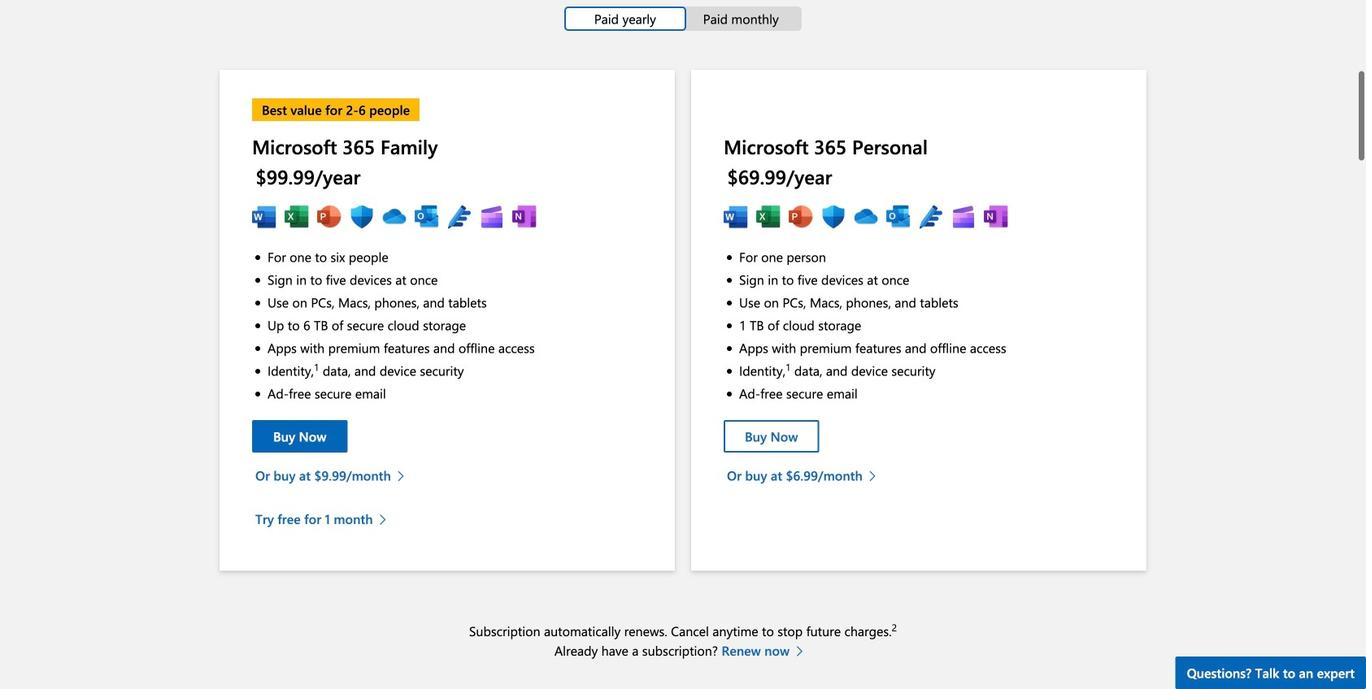 Task type: describe. For each thing, give the bounding box(es) containing it.
1 ms editor image from the left
[[448, 205, 472, 229]]

ms onenote image
[[513, 205, 537, 229]]

ms word image
[[724, 205, 749, 229]]

2 ms onedrive image from the left
[[854, 205, 879, 229]]

2 ms excel image from the left
[[757, 205, 781, 229]]

ms defender image
[[350, 205, 374, 229]]

2 ms editor image from the left
[[919, 205, 944, 229]]

learn more about microsoft 365 home plans. tab list
[[20, 7, 1347, 31]]

1 ms onedrive image from the left
[[382, 205, 407, 229]]

ms defender image
[[822, 205, 846, 229]]

ms outlook image
[[887, 205, 911, 229]]



Task type: vqa. For each thing, say whether or not it's contained in the screenshot.
the MS OneDrive image to the right
yes



Task type: locate. For each thing, give the bounding box(es) containing it.
ms excel image right ms word icon
[[757, 205, 781, 229]]

ms onenote image
[[985, 205, 1009, 229]]

ms outlook image
[[415, 205, 439, 229]]

ms editor image right ms outlook icon
[[448, 205, 472, 229]]

0 horizontal spatial ms onedrive image
[[382, 205, 407, 229]]

1 horizontal spatial ms clipchamp image
[[952, 205, 976, 229]]

ms powerpoint image
[[789, 205, 814, 229]]

1 horizontal spatial ms editor image
[[919, 205, 944, 229]]

ms onedrive image
[[382, 205, 407, 229], [854, 205, 879, 229]]

0 horizontal spatial ms clipchamp image
[[480, 205, 504, 229]]

0 horizontal spatial ms editor image
[[448, 205, 472, 229]]

1 ms clipchamp image from the left
[[480, 205, 504, 229]]

ms powerpoint image
[[317, 205, 342, 229]]

ms clipchamp image left ms onenote icon on the left
[[480, 205, 504, 229]]

ms editor image
[[448, 205, 472, 229], [919, 205, 944, 229]]

1 ms excel image from the left
[[285, 205, 309, 229]]

ms onedrive image left ms outlook image
[[854, 205, 879, 229]]

1 horizontal spatial ms excel image
[[757, 205, 781, 229]]

1 horizontal spatial ms onedrive image
[[854, 205, 879, 229]]

ms editor image right ms outlook image
[[919, 205, 944, 229]]

0 horizontal spatial ms excel image
[[285, 205, 309, 229]]

ms excel image
[[285, 205, 309, 229], [757, 205, 781, 229]]

ms word image
[[252, 205, 277, 229]]

ms clipchamp image
[[480, 205, 504, 229], [952, 205, 976, 229]]

ms clipchamp image left ms onenote image
[[952, 205, 976, 229]]

ms onedrive image left ms outlook icon
[[382, 205, 407, 229]]

ms excel image left ms powerpoint image
[[285, 205, 309, 229]]

2 ms clipchamp image from the left
[[952, 205, 976, 229]]



